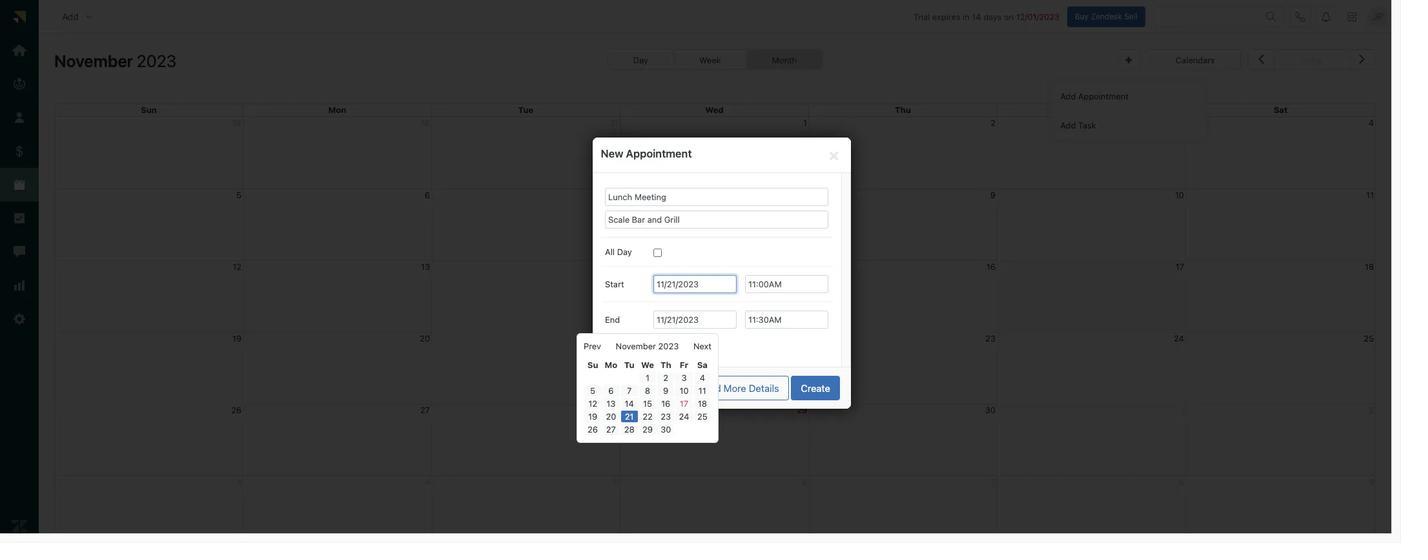 Task type: describe. For each thing, give the bounding box(es) containing it.
0 vertical spatial 18
[[1366, 261, 1375, 272]]

4 link
[[694, 372, 711, 384]]

9 link
[[658, 385, 675, 397]]

wed
[[706, 105, 724, 115]]

1 horizontal spatial 9
[[991, 190, 996, 200]]

fr
[[680, 360, 689, 370]]

1 vertical spatial 29
[[643, 424, 653, 435]]

3
[[682, 373, 687, 383]]

next
[[694, 341, 712, 351]]

add for add more details
[[704, 382, 721, 394]]

sun
[[141, 105, 157, 115]]

1 vertical spatial 14
[[610, 261, 619, 272]]

buy zendesk sell
[[1075, 11, 1138, 21]]

0 horizontal spatial 21
[[610, 333, 619, 343]]

0 vertical spatial 13
[[421, 261, 430, 272]]

1 horizontal spatial 5
[[591, 386, 596, 396]]

28 inside 28 'link'
[[625, 424, 635, 435]]

0 vertical spatial 15
[[799, 261, 808, 272]]

25 link
[[694, 411, 711, 423]]

1 horizontal spatial 17
[[1176, 261, 1185, 272]]

zendesk products image
[[1348, 12, 1357, 21]]

calls image
[[1296, 11, 1306, 22]]

0 vertical spatial 1
[[804, 117, 808, 128]]

0 vertical spatial 7
[[614, 190, 619, 200]]

1 horizontal spatial november
[[616, 341, 656, 351]]

0 horizontal spatial 24
[[679, 412, 690, 422]]

7 link
[[621, 385, 638, 397]]

week
[[700, 55, 721, 65]]

0 horizontal spatial 23
[[661, 412, 671, 422]]

3 link
[[676, 372, 693, 384]]

1 horizontal spatial 11
[[1367, 190, 1375, 200]]

day
[[634, 55, 649, 65]]

0 horizontal spatial 9
[[664, 386, 669, 396]]

start
[[605, 279, 624, 289]]

12 link
[[585, 398, 602, 410]]

0 horizontal spatial 16
[[662, 399, 671, 409]]

search image
[[1267, 11, 1277, 22]]

0 vertical spatial 24
[[1175, 333, 1185, 343]]

all
[[605, 246, 615, 257]]

1 horizontal spatial 27
[[607, 424, 616, 435]]

14 link
[[621, 398, 638, 410]]

add for add
[[62, 11, 79, 22]]

prev
[[584, 341, 602, 351]]

jp button
[[1368, 6, 1389, 27]]

6 link
[[603, 385, 620, 397]]

18 link
[[694, 398, 711, 410]]

thu
[[896, 105, 912, 115]]

End Date text field
[[654, 310, 737, 329]]

add button
[[52, 4, 105, 29]]

End Time text field
[[746, 310, 829, 329]]

days
[[984, 11, 1002, 22]]

task
[[1079, 120, 1097, 130]]

1 vertical spatial 12
[[589, 399, 598, 409]]

0 vertical spatial 4
[[1369, 117, 1375, 128]]

sell
[[1125, 11, 1138, 21]]

22 link
[[640, 411, 656, 423]]

0 horizontal spatial 2023
[[137, 51, 177, 70]]

Start Time text field
[[746, 275, 829, 293]]

27 link
[[603, 424, 620, 435]]

0 vertical spatial 20
[[420, 333, 430, 343]]

more
[[724, 382, 747, 394]]

× link
[[826, 145, 843, 164]]

30 link
[[658, 424, 675, 435]]

trial expires in 14 days on 12/01/2023
[[914, 11, 1060, 22]]

1 horizontal spatial 25
[[1365, 333, 1375, 343]]

new appointment
[[601, 147, 692, 160]]

1 horizontal spatial 16
[[987, 261, 996, 272]]

0 vertical spatial 2
[[991, 117, 996, 128]]

×
[[829, 145, 840, 164]]

0 vertical spatial 29
[[797, 405, 808, 415]]

zendesk
[[1091, 11, 1123, 21]]

0 vertical spatial 5
[[236, 190, 242, 200]]

0 vertical spatial 23
[[986, 333, 996, 343]]

add more details link
[[694, 376, 789, 401]]

tu
[[625, 360, 635, 370]]

we
[[642, 360, 654, 370]]

0 horizontal spatial 1
[[646, 373, 650, 383]]

17 link
[[676, 398, 693, 410]]

next link
[[694, 340, 712, 352]]

1 horizontal spatial 2023
[[659, 341, 679, 351]]

1 vertical spatial 6
[[609, 386, 614, 396]]

1 horizontal spatial 7
[[627, 386, 632, 396]]

end
[[605, 314, 620, 325]]

1 horizontal spatial 14
[[625, 399, 634, 409]]

1 horizontal spatial 30
[[986, 405, 996, 415]]

29 link
[[640, 424, 656, 435]]

4 inside 4 link
[[700, 373, 705, 383]]

22
[[643, 412, 653, 422]]

jp
[[1373, 11, 1384, 22]]

13 link
[[603, 398, 620, 410]]

1 vertical spatial november 2023
[[616, 341, 679, 351]]



Task type: vqa. For each thing, say whether or not it's contained in the screenshot.
Start Time text box
yes



Task type: locate. For each thing, give the bounding box(es) containing it.
1 horizontal spatial 28
[[625, 424, 635, 435]]

1
[[804, 117, 808, 128], [646, 373, 650, 383]]

2023
[[137, 51, 177, 70], [659, 341, 679, 351]]

19 inside 'link'
[[589, 412, 598, 422]]

0 vertical spatial 25
[[1365, 333, 1375, 343]]

in
[[963, 11, 970, 22]]

18
[[1366, 261, 1375, 272], [698, 399, 707, 409]]

0 vertical spatial 19
[[232, 333, 242, 343]]

add for add appointment
[[1061, 91, 1077, 101]]

21
[[610, 333, 619, 343], [625, 412, 634, 422]]

14 up '21' link at the bottom
[[625, 399, 634, 409]]

15 link
[[640, 398, 656, 410]]

4
[[1369, 117, 1375, 128], [700, 373, 705, 383]]

6
[[425, 190, 430, 200], [609, 386, 614, 396]]

26
[[231, 405, 242, 415], [588, 424, 598, 435]]

calendars
[[1176, 55, 1216, 65]]

prev link
[[584, 340, 602, 352]]

None checkbox
[[654, 248, 662, 257]]

0 vertical spatial 30
[[986, 405, 996, 415]]

add left task at the top
[[1061, 120, 1077, 130]]

1 vertical spatial 18
[[698, 399, 707, 409]]

2023 up 'sun'
[[137, 51, 177, 70]]

0 vertical spatial 27
[[421, 405, 430, 415]]

28 left 14 link
[[609, 405, 619, 415]]

23
[[986, 333, 996, 343], [661, 412, 671, 422]]

19
[[232, 333, 242, 343], [589, 412, 598, 422]]

0 horizontal spatial 20
[[420, 333, 430, 343]]

1 horizontal spatial appointment
[[1079, 91, 1129, 101]]

chevron down image
[[84, 11, 94, 22]]

10 link
[[676, 385, 693, 397]]

november
[[54, 51, 133, 70], [616, 341, 656, 351]]

su
[[588, 360, 599, 370]]

0 horizontal spatial 17
[[680, 399, 689, 409]]

0 vertical spatial 21
[[610, 333, 619, 343]]

26 link
[[585, 424, 602, 435]]

add task
[[1061, 120, 1097, 130]]

8 link
[[640, 385, 656, 397]]

7 down new
[[614, 190, 619, 200]]

angle right image
[[1360, 50, 1366, 67]]

2 vertical spatial 14
[[625, 399, 634, 409]]

12
[[233, 261, 242, 272], [589, 399, 598, 409]]

0 horizontal spatial november
[[54, 51, 133, 70]]

0 vertical spatial 17
[[1176, 261, 1185, 272]]

1 vertical spatial 15
[[643, 399, 652, 409]]

18 inside 'link'
[[698, 399, 707, 409]]

add for add task
[[1061, 120, 1077, 130]]

appointment for add appointment
[[1079, 91, 1129, 101]]

mon
[[329, 105, 347, 115]]

29 down 22
[[643, 424, 653, 435]]

27
[[421, 405, 430, 415], [607, 424, 616, 435]]

28
[[609, 405, 619, 415], [625, 424, 635, 435]]

1 vertical spatial 16
[[662, 399, 671, 409]]

0 horizontal spatial 27
[[421, 405, 430, 415]]

th
[[661, 360, 672, 370]]

november 2023
[[54, 51, 177, 70], [616, 341, 679, 351]]

buy zendesk sell button
[[1068, 6, 1146, 27]]

0 horizontal spatial 26
[[231, 405, 242, 415]]

create
[[801, 382, 831, 394]]

1 horizontal spatial 21
[[625, 412, 634, 422]]

0 vertical spatial 12
[[233, 261, 242, 272]]

2
[[991, 117, 996, 128], [664, 373, 669, 383]]

0 vertical spatial appointment
[[1079, 91, 1129, 101]]

0 horizontal spatial 4
[[700, 373, 705, 383]]

0 horizontal spatial 29
[[643, 424, 653, 435]]

1 link
[[640, 372, 656, 384]]

26 inside 26 link
[[588, 424, 598, 435]]

16
[[987, 261, 996, 272], [662, 399, 671, 409]]

0 horizontal spatial 11
[[699, 386, 707, 396]]

add more details
[[704, 382, 780, 394]]

0 vertical spatial 9
[[991, 190, 996, 200]]

appointment right new
[[626, 147, 692, 160]]

2 link
[[658, 372, 675, 384]]

0 horizontal spatial 30
[[661, 424, 671, 435]]

0 vertical spatial 11
[[1367, 190, 1375, 200]]

15
[[799, 261, 808, 272], [643, 399, 652, 409]]

zendesk image
[[11, 518, 28, 535]]

sat
[[1275, 105, 1288, 115]]

angle left image
[[1259, 50, 1265, 67]]

1 horizontal spatial 15
[[799, 261, 808, 272]]

14 right in
[[973, 11, 982, 22]]

day
[[617, 246, 632, 257]]

0 horizontal spatial 19
[[232, 333, 242, 343]]

Untitled Appointment text field
[[605, 188, 829, 206]]

1 vertical spatial 2023
[[659, 341, 679, 351]]

1 vertical spatial 25
[[698, 412, 708, 422]]

0 horizontal spatial november 2023
[[54, 51, 177, 70]]

buy
[[1075, 11, 1089, 21]]

november up the tu
[[616, 341, 656, 351]]

add
[[62, 11, 79, 22], [1061, 91, 1077, 101], [1061, 120, 1077, 130], [704, 382, 721, 394]]

expires
[[933, 11, 961, 22]]

0 horizontal spatial 5
[[236, 190, 242, 200]]

add inside add button
[[62, 11, 79, 22]]

1 horizontal spatial 19
[[589, 412, 598, 422]]

november 2023 up we
[[616, 341, 679, 351]]

we th
[[642, 360, 672, 370]]

1 horizontal spatial 23
[[986, 333, 996, 343]]

Start Date text field
[[654, 275, 737, 293]]

add inside add more details link
[[704, 382, 721, 394]]

1 horizontal spatial 10
[[1176, 190, 1185, 200]]

5
[[236, 190, 242, 200], [591, 386, 596, 396]]

1 vertical spatial 21
[[625, 412, 634, 422]]

0 vertical spatial 2023
[[137, 51, 177, 70]]

0 horizontal spatial 25
[[698, 412, 708, 422]]

7 up 14 link
[[627, 386, 632, 396]]

1 vertical spatial 26
[[588, 424, 598, 435]]

1 vertical spatial 5
[[591, 386, 596, 396]]

1 horizontal spatial 18
[[1366, 261, 1375, 272]]

21 down end
[[610, 333, 619, 343]]

appointment up task at the top
[[1079, 91, 1129, 101]]

12/01/2023
[[1017, 11, 1060, 22]]

1 vertical spatial 24
[[679, 412, 690, 422]]

7
[[614, 190, 619, 200], [627, 386, 632, 396]]

0 horizontal spatial 6
[[425, 190, 430, 200]]

16 link
[[658, 398, 675, 410]]

today
[[1301, 55, 1324, 65]]

add appointment
[[1061, 91, 1129, 101]]

1 horizontal spatial 1
[[804, 117, 808, 128]]

0 vertical spatial 14
[[973, 11, 982, 22]]

2023 up th
[[659, 341, 679, 351]]

november 2023 down chevron down icon
[[54, 51, 177, 70]]

1 vertical spatial november
[[616, 341, 656, 351]]

1 horizontal spatial 20
[[606, 412, 617, 422]]

15 down 8
[[643, 399, 652, 409]]

19 link
[[585, 411, 602, 423]]

11 inside 'link'
[[699, 386, 707, 396]]

11 link
[[694, 385, 711, 397]]

10 inside 10 link
[[680, 386, 689, 396]]

on
[[1005, 11, 1014, 22]]

add left chevron down icon
[[62, 11, 79, 22]]

0 horizontal spatial 13
[[421, 261, 430, 272]]

28 link
[[621, 424, 638, 435]]

0 vertical spatial 16
[[987, 261, 996, 272]]

1 vertical spatial 17
[[680, 399, 689, 409]]

1 horizontal spatial 12
[[589, 399, 598, 409]]

plus image
[[1126, 56, 1133, 65]]

28 down '21' link at the bottom
[[625, 424, 635, 435]]

1 horizontal spatial november 2023
[[616, 341, 679, 351]]

1 vertical spatial 20
[[606, 412, 617, 422]]

1 vertical spatial 28
[[625, 424, 635, 435]]

tue
[[519, 105, 534, 115]]

0 vertical spatial november
[[54, 51, 133, 70]]

1 vertical spatial 10
[[680, 386, 689, 396]]

details
[[749, 382, 780, 394]]

add up add task
[[1061, 91, 1077, 101]]

23 link
[[658, 411, 675, 423]]

0 vertical spatial 26
[[231, 405, 242, 415]]

24 link
[[676, 411, 693, 423]]

Location text field
[[605, 210, 829, 228]]

1 vertical spatial 9
[[664, 386, 669, 396]]

appointment for new appointment
[[626, 147, 692, 160]]

1 horizontal spatial 13
[[607, 399, 616, 409]]

9
[[991, 190, 996, 200], [664, 386, 669, 396]]

trial
[[914, 11, 931, 22]]

29 down create link on the bottom right of page
[[797, 405, 808, 415]]

21 up 28 'link'
[[625, 412, 634, 422]]

14 down all
[[610, 261, 619, 272]]

20 link
[[603, 411, 620, 423]]

0 horizontal spatial 14
[[610, 261, 619, 272]]

all day
[[605, 246, 632, 257]]

create link
[[792, 376, 840, 401]]

bell image
[[1322, 11, 1332, 22]]

0 horizontal spatial 10
[[680, 386, 689, 396]]

1 vertical spatial 2
[[664, 373, 669, 383]]

1 horizontal spatial 29
[[797, 405, 808, 415]]

add up the 18 'link'
[[704, 382, 721, 394]]

0 vertical spatial november 2023
[[54, 51, 177, 70]]

8
[[645, 386, 651, 396]]

new
[[601, 147, 624, 160]]

20
[[420, 333, 430, 343], [606, 412, 617, 422]]

15 up start time text box
[[799, 261, 808, 272]]

1 horizontal spatial 6
[[609, 386, 614, 396]]

1 horizontal spatial 24
[[1175, 333, 1185, 343]]

11
[[1367, 190, 1375, 200], [699, 386, 707, 396]]

0 horizontal spatial 18
[[698, 399, 707, 409]]

1 vertical spatial 27
[[607, 424, 616, 435]]

21 link
[[621, 411, 638, 423]]

1 horizontal spatial 26
[[588, 424, 598, 435]]

5 link
[[585, 385, 602, 397]]

1 vertical spatial 23
[[661, 412, 671, 422]]

0 horizontal spatial 12
[[233, 261, 242, 272]]

25
[[1365, 333, 1375, 343], [698, 412, 708, 422]]

sa
[[698, 360, 708, 370]]

mo
[[605, 360, 618, 370]]

0 vertical spatial 28
[[609, 405, 619, 415]]

1 vertical spatial 30
[[661, 424, 671, 435]]

appointment
[[1079, 91, 1129, 101], [626, 147, 692, 160]]

1 vertical spatial 19
[[589, 412, 598, 422]]

0 horizontal spatial 15
[[643, 399, 652, 409]]

1 vertical spatial 11
[[699, 386, 707, 396]]

november down chevron down icon
[[54, 51, 133, 70]]

14
[[973, 11, 982, 22], [610, 261, 619, 272], [625, 399, 634, 409]]

1 horizontal spatial 2
[[991, 117, 996, 128]]



